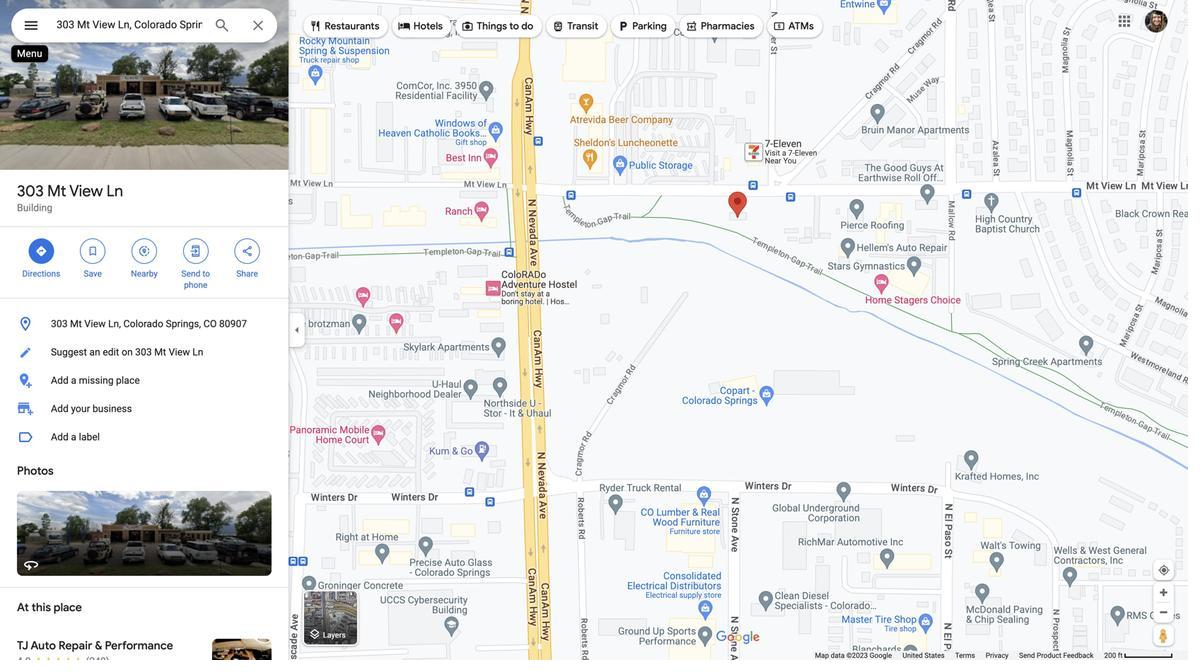 Task type: describe. For each thing, give the bounding box(es) containing it.
an
[[89, 346, 100, 358]]


[[35, 243, 48, 259]]

atms
[[789, 20, 814, 33]]

ln,
[[108, 318, 121, 330]]

add for add your business
[[51, 403, 69, 415]]

tj
[[17, 639, 28, 653]]

 button
[[11, 8, 51, 45]]

this
[[32, 601, 51, 615]]

send to phone
[[182, 269, 210, 290]]

springs,
[[166, 318, 201, 330]]

303 mt view ln main content
[[0, 0, 289, 660]]

add for add a missing place
[[51, 375, 69, 386]]


[[686, 18, 699, 34]]

ft
[[1119, 651, 1124, 660]]


[[462, 18, 474, 34]]

 things to do
[[462, 18, 534, 34]]

303 Mt View Ln, Colorado Springs, CO 80907 field
[[11, 8, 277, 42]]


[[190, 243, 202, 259]]

add your business
[[51, 403, 132, 415]]

share
[[237, 269, 258, 279]]

303 mt view ln, colorado springs, co 80907 button
[[0, 310, 289, 338]]

add a missing place button
[[0, 367, 289, 395]]

restaurants
[[325, 20, 380, 33]]

view for ln,
[[84, 318, 106, 330]]

303 mt view ln building
[[17, 181, 123, 214]]

2 vertical spatial mt
[[154, 346, 166, 358]]

colorado
[[123, 318, 163, 330]]

add your business link
[[0, 395, 289, 423]]

add for add a label
[[51, 431, 69, 443]]

303 mt view ln, colorado springs, co 80907
[[51, 318, 247, 330]]

200
[[1105, 651, 1117, 660]]

send for send to phone
[[182, 269, 201, 279]]

1 vertical spatial place
[[54, 601, 82, 615]]

303 for ln,
[[51, 318, 68, 330]]

pharmacies
[[701, 20, 755, 33]]

©2023
[[847, 651, 869, 660]]

303 for ln
[[17, 181, 44, 201]]

actions for 303 mt view ln region
[[0, 227, 289, 298]]

80907
[[219, 318, 247, 330]]

mt for ln,
[[70, 318, 82, 330]]

your
[[71, 403, 90, 415]]

save
[[84, 269, 102, 279]]

 pharmacies
[[686, 18, 755, 34]]

send product feedback button
[[1020, 651, 1094, 660]]

200 ft
[[1105, 651, 1124, 660]]


[[309, 18, 322, 34]]

tj auto repair & performance
[[17, 639, 173, 653]]

states
[[925, 651, 945, 660]]

layers
[[323, 631, 346, 640]]

map data ©2023 google
[[816, 651, 893, 660]]

google account: giulia masi  
(giulia.masi@adept.ai) image
[[1146, 10, 1168, 33]]

performance
[[105, 639, 173, 653]]

repair
[[59, 639, 92, 653]]

suggest an edit on 303 mt view ln
[[51, 346, 203, 358]]

 parking
[[617, 18, 667, 34]]

directions
[[22, 269, 60, 279]]

parking
[[633, 20, 667, 33]]

auto
[[31, 639, 56, 653]]


[[241, 243, 254, 259]]

transit
[[568, 20, 599, 33]]

add a label button
[[0, 423, 289, 452]]

united states button
[[903, 651, 945, 660]]

footer inside google maps element
[[816, 651, 1105, 660]]



Task type: locate. For each thing, give the bounding box(es) containing it.
2 vertical spatial view
[[169, 346, 190, 358]]

photos
[[17, 464, 54, 478]]

co
[[204, 318, 217, 330]]

place
[[116, 375, 140, 386], [54, 601, 82, 615]]

tj auto repair & performance link
[[0, 628, 289, 660]]

things
[[477, 20, 507, 33]]

ln inside the 303 mt view ln building
[[107, 181, 123, 201]]

terms button
[[956, 651, 976, 660]]

at this place
[[17, 601, 82, 615]]

mt down 303 mt view ln, colorado springs, co 80907
[[154, 346, 166, 358]]

1 horizontal spatial ln
[[193, 346, 203, 358]]

0 horizontal spatial mt
[[47, 181, 66, 201]]

place down the on
[[116, 375, 140, 386]]

0 vertical spatial ln
[[107, 181, 123, 201]]


[[617, 18, 630, 34]]

google maps element
[[0, 0, 1189, 660]]

0 vertical spatial place
[[116, 375, 140, 386]]

303
[[17, 181, 44, 201], [51, 318, 68, 330], [135, 346, 152, 358]]

collapse side panel image
[[289, 322, 305, 338]]

0 vertical spatial mt
[[47, 181, 66, 201]]

do
[[522, 20, 534, 33]]

mt
[[47, 181, 66, 201], [70, 318, 82, 330], [154, 346, 166, 358]]

place inside add a missing place button
[[116, 375, 140, 386]]

0 horizontal spatial send
[[182, 269, 201, 279]]

2 horizontal spatial 303
[[135, 346, 152, 358]]

view inside the 303 mt view ln building
[[69, 181, 103, 201]]

to up phone
[[203, 269, 210, 279]]

0 vertical spatial to
[[510, 20, 519, 33]]

suggest an edit on 303 mt view ln button
[[0, 338, 289, 367]]

&
[[95, 639, 102, 653]]

1 horizontal spatial mt
[[70, 318, 82, 330]]

send left product
[[1020, 651, 1036, 660]]

united
[[903, 651, 924, 660]]

1 horizontal spatial place
[[116, 375, 140, 386]]

privacy button
[[986, 651, 1009, 660]]

view down springs,
[[169, 346, 190, 358]]

phone
[[184, 280, 208, 290]]

data
[[831, 651, 845, 660]]

a
[[71, 375, 76, 386], [71, 431, 76, 443]]

1 vertical spatial to
[[203, 269, 210, 279]]

1 horizontal spatial 303
[[51, 318, 68, 330]]

1 horizontal spatial to
[[510, 20, 519, 33]]

303 inside the 303 mt view ln building
[[17, 181, 44, 201]]

1 vertical spatial 303
[[51, 318, 68, 330]]

view up 
[[69, 181, 103, 201]]

1 vertical spatial a
[[71, 431, 76, 443]]

at
[[17, 601, 29, 615]]

add down suggest
[[51, 375, 69, 386]]

2 vertical spatial 303
[[135, 346, 152, 358]]

1 vertical spatial ln
[[193, 346, 203, 358]]

mt up "building"
[[47, 181, 66, 201]]

privacy
[[986, 651, 1009, 660]]

missing
[[79, 375, 114, 386]]

view
[[69, 181, 103, 201], [84, 318, 106, 330], [169, 346, 190, 358]]

product
[[1038, 651, 1062, 660]]

1 vertical spatial view
[[84, 318, 106, 330]]

map
[[816, 651, 830, 660]]

zoom out image
[[1159, 607, 1170, 618]]


[[86, 243, 99, 259]]

2 add from the top
[[51, 403, 69, 415]]

united states
[[903, 651, 945, 660]]

view for ln
[[69, 181, 103, 201]]

to inside  things to do
[[510, 20, 519, 33]]

from your device image
[[1159, 564, 1171, 577]]

0 horizontal spatial 303
[[17, 181, 44, 201]]

0 vertical spatial add
[[51, 375, 69, 386]]

0 vertical spatial view
[[69, 181, 103, 201]]

feedback
[[1064, 651, 1094, 660]]

3 add from the top
[[51, 431, 69, 443]]

nearby
[[131, 269, 158, 279]]

mt up suggest
[[70, 318, 82, 330]]

footer containing map data ©2023 google
[[816, 651, 1105, 660]]

None field
[[57, 16, 202, 33]]

zoom in image
[[1159, 587, 1170, 598]]

0 horizontal spatial to
[[203, 269, 210, 279]]

4.8 stars 248 reviews image
[[17, 655, 109, 660]]

send for send product feedback
[[1020, 651, 1036, 660]]

2 a from the top
[[71, 431, 76, 443]]

add a label
[[51, 431, 100, 443]]


[[138, 243, 151, 259]]

hotels
[[414, 20, 443, 33]]

send inside button
[[1020, 651, 1036, 660]]


[[552, 18, 565, 34]]

303 right the on
[[135, 346, 152, 358]]

send
[[182, 269, 201, 279], [1020, 651, 1036, 660]]

to left do
[[510, 20, 519, 33]]

303 up suggest
[[51, 318, 68, 330]]

ln inside button
[[193, 346, 203, 358]]

a left missing
[[71, 375, 76, 386]]

suggest
[[51, 346, 87, 358]]

0 vertical spatial send
[[182, 269, 201, 279]]

to inside send to phone
[[203, 269, 210, 279]]

0 vertical spatial 303
[[17, 181, 44, 201]]

0 vertical spatial a
[[71, 375, 76, 386]]

label
[[79, 431, 100, 443]]

 atms
[[773, 18, 814, 34]]

add left label
[[51, 431, 69, 443]]

show street view coverage image
[[1154, 625, 1175, 646]]

a for missing
[[71, 375, 76, 386]]

on
[[122, 346, 133, 358]]

add a missing place
[[51, 375, 140, 386]]

footer
[[816, 651, 1105, 660]]

0 horizontal spatial ln
[[107, 181, 123, 201]]

send up phone
[[182, 269, 201, 279]]

mt for ln
[[47, 181, 66, 201]]

1 vertical spatial add
[[51, 403, 69, 415]]


[[23, 15, 40, 36]]


[[398, 18, 411, 34]]

ln
[[107, 181, 123, 201], [193, 346, 203, 358]]

edit
[[103, 346, 119, 358]]

send inside send to phone
[[182, 269, 201, 279]]


[[773, 18, 786, 34]]

0 horizontal spatial place
[[54, 601, 82, 615]]

 transit
[[552, 18, 599, 34]]

 restaurants
[[309, 18, 380, 34]]

303 up "building"
[[17, 181, 44, 201]]

1 vertical spatial send
[[1020, 651, 1036, 660]]

mt inside the 303 mt view ln building
[[47, 181, 66, 201]]

a for label
[[71, 431, 76, 443]]

add
[[51, 375, 69, 386], [51, 403, 69, 415], [51, 431, 69, 443]]

none field inside 303 mt view ln, colorado springs, co 80907 field
[[57, 16, 202, 33]]

view left ln,
[[84, 318, 106, 330]]

a left label
[[71, 431, 76, 443]]

place right the this
[[54, 601, 82, 615]]

1 vertical spatial mt
[[70, 318, 82, 330]]

to
[[510, 20, 519, 33], [203, 269, 210, 279]]

add left your
[[51, 403, 69, 415]]

1 add from the top
[[51, 375, 69, 386]]

 hotels
[[398, 18, 443, 34]]

1 a from the top
[[71, 375, 76, 386]]

1 horizontal spatial send
[[1020, 651, 1036, 660]]

2 vertical spatial add
[[51, 431, 69, 443]]

send product feedback
[[1020, 651, 1094, 660]]

 search field
[[11, 8, 277, 45]]

business
[[93, 403, 132, 415]]

2 horizontal spatial mt
[[154, 346, 166, 358]]

building
[[17, 202, 52, 214]]

terms
[[956, 651, 976, 660]]

google
[[870, 651, 893, 660]]

200 ft button
[[1105, 651, 1174, 660]]



Task type: vqa. For each thing, say whether or not it's contained in the screenshot.


